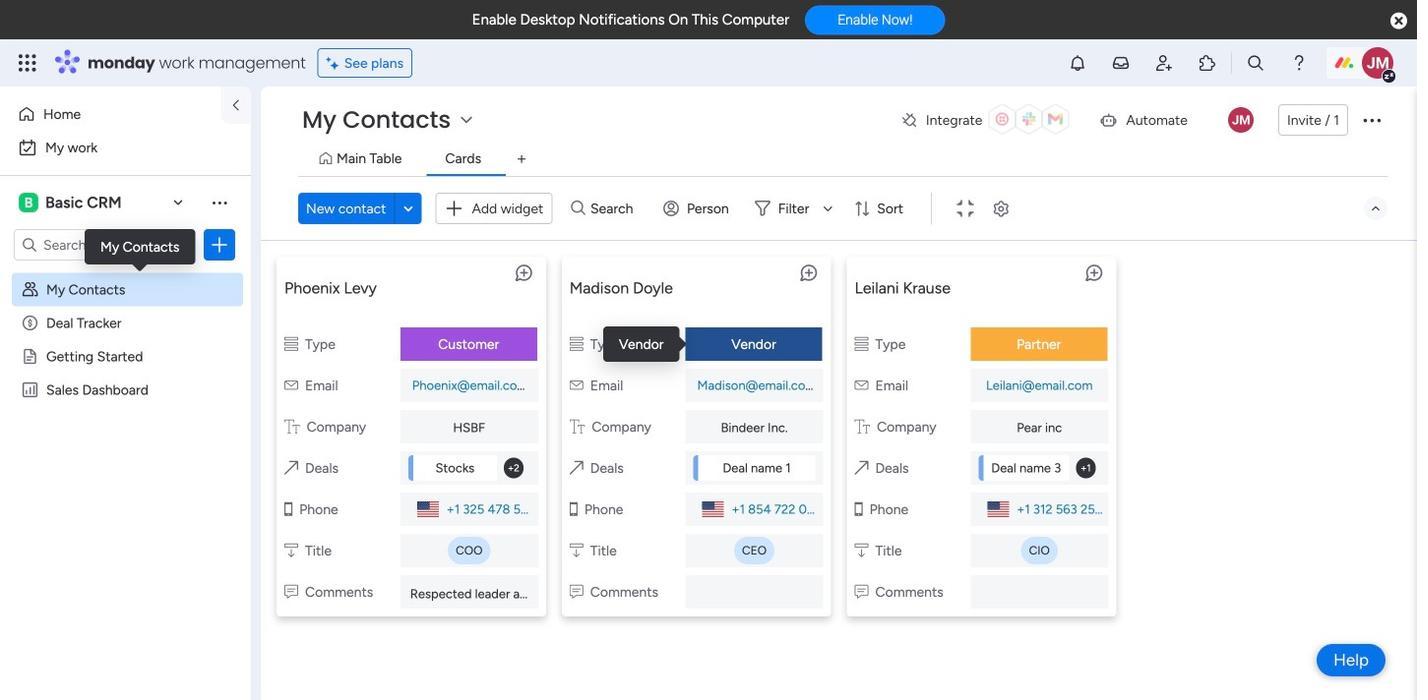 Task type: vqa. For each thing, say whether or not it's contained in the screenshot.
the Add to favorites IMAGE
no



Task type: locate. For each thing, give the bounding box(es) containing it.
v2 status outline image
[[284, 336, 298, 353], [570, 336, 583, 353], [855, 336, 869, 353]]

0 horizontal spatial dapulse text column image
[[284, 419, 300, 436]]

dapulse text column image for v2 email column icon for v2 status outline icon for 3rd "small dropdown column outline" icon from the right
[[284, 419, 300, 436]]

2 v2 board relation small image from the left
[[855, 460, 869, 477]]

1 horizontal spatial v2 email column image
[[570, 378, 583, 394]]

2 horizontal spatial v2 status outline image
[[855, 336, 869, 353]]

list box
[[0, 269, 251, 673]]

1 v2 board relation small image from the left
[[570, 460, 584, 477]]

2 v2 small long text column image from the left
[[570, 584, 583, 601]]

tab list
[[298, 144, 1388, 176]]

1 horizontal spatial dapulse text column image
[[855, 419, 870, 436]]

1 dapulse text column image from the left
[[284, 419, 300, 436]]

Search field
[[586, 195, 645, 222]]

1 small dropdown column outline image from the left
[[284, 543, 298, 560]]

row group
[[269, 249, 1410, 633]]

v2 email column image
[[855, 378, 869, 394]]

2 horizontal spatial v2 mobile phone image
[[855, 502, 863, 518]]

2 v2 email column image from the left
[[570, 378, 583, 394]]

0 horizontal spatial v2 mobile phone image
[[284, 502, 293, 518]]

tab
[[506, 144, 538, 175]]

1 v2 status outline image from the left
[[284, 336, 298, 353]]

1 horizontal spatial v2 mobile phone image
[[570, 502, 578, 518]]

v2 small long text column image
[[284, 584, 298, 601], [570, 584, 583, 601]]

0 horizontal spatial small dropdown column outline image
[[284, 543, 298, 560]]

1 v2 email column image from the left
[[284, 378, 298, 394]]

options image
[[1360, 108, 1384, 132]]

v2 status outline image for 3rd "small dropdown column outline" icon from the right
[[284, 336, 298, 353]]

1 horizontal spatial v2 status outline image
[[570, 336, 583, 353]]

v2 email column image
[[284, 378, 298, 394], [570, 378, 583, 394]]

0 horizontal spatial v2 board relation small image
[[570, 460, 584, 477]]

0 vertical spatial option
[[12, 98, 210, 130]]

select product image
[[18, 53, 37, 73]]

jeremy miller image
[[1362, 47, 1394, 79]]

small dropdown column outline image
[[284, 543, 298, 560], [570, 543, 583, 560], [855, 543, 869, 560]]

1 v2 mobile phone image from the left
[[284, 502, 293, 518]]

v2 email column image up dapulse text column image on the left of the page
[[570, 378, 583, 394]]

arrow down image
[[816, 197, 840, 221]]

1 vertical spatial option
[[12, 132, 239, 163]]

option
[[12, 98, 210, 130], [12, 132, 239, 163], [0, 272, 251, 276]]

v2 mobile phone image up v2 small long text column image
[[855, 502, 863, 518]]

dapulse text column image for v2 email column image at the right of the page
[[855, 419, 870, 436]]

v2 mobile phone image down dapulse text column image on the left of the page
[[570, 502, 578, 518]]

v2 board relation small image
[[570, 460, 584, 477], [855, 460, 869, 477]]

update feed image
[[1111, 53, 1131, 73]]

0 horizontal spatial v2 status outline image
[[284, 336, 298, 353]]

0 horizontal spatial v2 small long text column image
[[284, 584, 298, 601]]

add view image
[[518, 152, 526, 167]]

2 horizontal spatial small dropdown column outline image
[[855, 543, 869, 560]]

2 v2 mobile phone image from the left
[[570, 502, 578, 518]]

0 horizontal spatial v2 email column image
[[284, 378, 298, 394]]

dapulse text column image
[[570, 419, 585, 436]]

v2 mobile phone image down v2 board relation small image
[[284, 502, 293, 518]]

dapulse text column image up v2 board relation small image
[[284, 419, 300, 436]]

1 horizontal spatial v2 board relation small image
[[855, 460, 869, 477]]

3 v2 status outline image from the left
[[855, 336, 869, 353]]

1 horizontal spatial v2 small long text column image
[[570, 584, 583, 601]]

v2 board relation small image down dapulse text column image on the left of the page
[[570, 460, 584, 477]]

2 dapulse text column image from the left
[[855, 419, 870, 436]]

workspace options image
[[210, 193, 229, 212]]

v2 email column image up v2 board relation small image
[[284, 378, 298, 394]]

dapulse text column image
[[284, 419, 300, 436], [855, 419, 870, 436]]

dapulse text column image down v2 email column image at the right of the page
[[855, 419, 870, 436]]

workspace image
[[19, 192, 38, 214]]

help image
[[1290, 53, 1309, 73]]

v2 small long text column image for 3rd "small dropdown column outline" icon from the right
[[284, 584, 298, 601]]

1 horizontal spatial small dropdown column outline image
[[570, 543, 583, 560]]

v2 small long text column image for 2nd "small dropdown column outline" icon from left
[[570, 584, 583, 601]]

jeremy miller image
[[1228, 107, 1254, 133]]

Search in workspace field
[[41, 234, 164, 256]]

v2 board relation small image down v2 email column image at the right of the page
[[855, 460, 869, 477]]

v2 mobile phone image
[[284, 502, 293, 518], [570, 502, 578, 518], [855, 502, 863, 518]]

2 v2 status outline image from the left
[[570, 336, 583, 353]]

3 v2 mobile phone image from the left
[[855, 502, 863, 518]]

1 v2 small long text column image from the left
[[284, 584, 298, 601]]



Task type: describe. For each thing, give the bounding box(es) containing it.
v2 small long text column image
[[855, 584, 869, 601]]

monday marketplace image
[[1198, 53, 1218, 73]]

v2 email column image for v2 status outline icon for 3rd "small dropdown column outline" icon from the right
[[284, 378, 298, 394]]

dapulse close image
[[1391, 11, 1408, 32]]

workspace selection element
[[19, 191, 125, 215]]

invite members image
[[1155, 53, 1174, 73]]

3 small dropdown column outline image from the left
[[855, 543, 869, 560]]

public dashboard image
[[21, 381, 39, 400]]

2 vertical spatial option
[[0, 272, 251, 276]]

options image
[[210, 235, 229, 255]]

v2 board relation small image for dapulse text column icon associated with v2 email column image at the right of the page
[[855, 460, 869, 477]]

public board image
[[21, 347, 39, 366]]

angle down image
[[404, 201, 413, 216]]

v2 mobile phone image for v2 board relation small image
[[284, 502, 293, 518]]

v2 mobile phone image for v2 board relation small icon associated with dapulse text column image on the left of the page
[[570, 502, 578, 518]]

v2 search image
[[571, 198, 586, 220]]

v2 board relation small image for dapulse text column image on the left of the page
[[570, 460, 584, 477]]

collapse image
[[1368, 201, 1384, 217]]

v2 status outline image for 2nd "small dropdown column outline" icon from left
[[570, 336, 583, 353]]

see plans image
[[327, 52, 344, 74]]

search everything image
[[1246, 53, 1266, 73]]

v2 status outline image for first "small dropdown column outline" icon from right
[[855, 336, 869, 353]]

v2 mobile phone image for v2 board relation small icon related to dapulse text column icon associated with v2 email column image at the right of the page
[[855, 502, 863, 518]]

v2 email column image for v2 status outline icon corresponding to 2nd "small dropdown column outline" icon from left
[[570, 378, 583, 394]]

v2 board relation small image
[[284, 460, 298, 477]]

notifications image
[[1068, 53, 1088, 73]]

2 small dropdown column outline image from the left
[[570, 543, 583, 560]]



